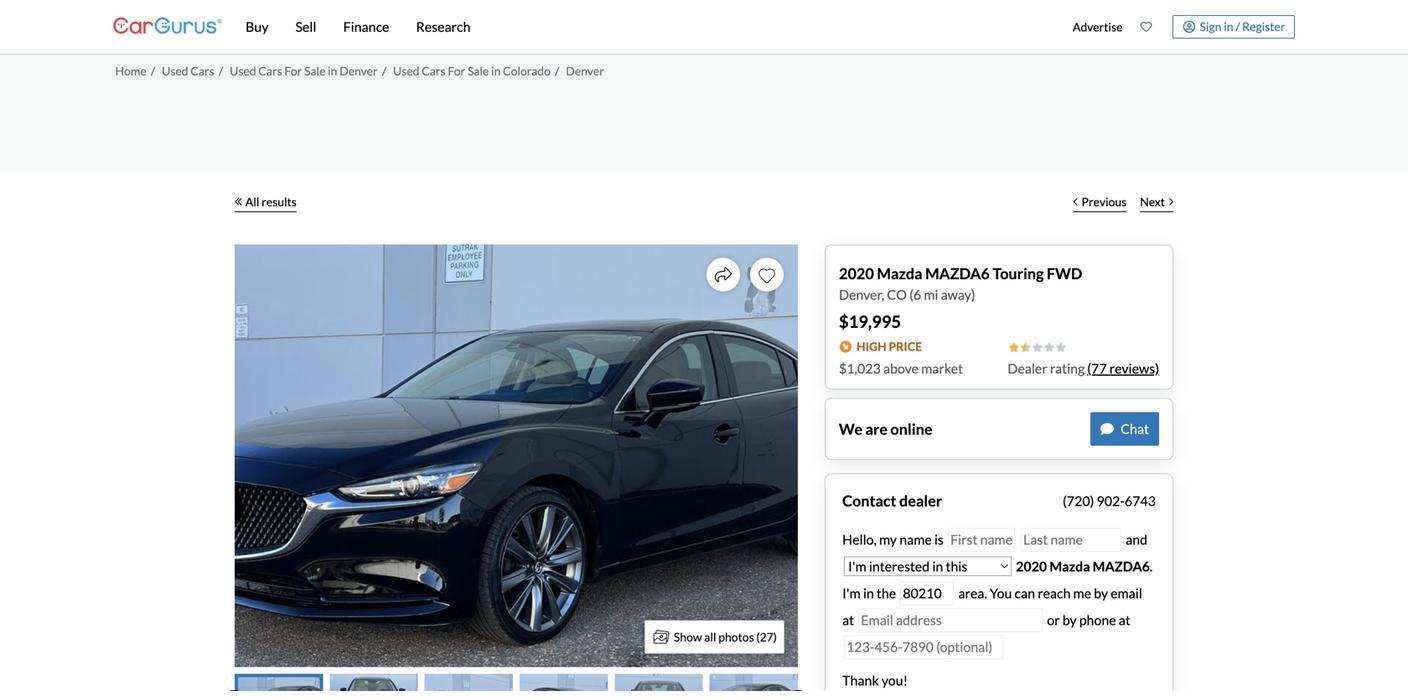 Task type: describe. For each thing, give the bounding box(es) containing it.
buy button
[[232, 0, 282, 54]]

Zip code field
[[901, 582, 955, 605]]

can
[[1015, 585, 1036, 601]]

/ right colorado
[[555, 64, 560, 78]]

research button
[[403, 0, 484, 54]]

Email address email field
[[859, 608, 1043, 632]]

touring
[[993, 264, 1044, 283]]

are
[[866, 420, 888, 438]]

comment image
[[1101, 422, 1115, 436]]

in down sell dropdown button
[[328, 64, 338, 78]]

or by phone at
[[1048, 612, 1131, 628]]

(77
[[1088, 360, 1107, 377]]

1 used from the left
[[162, 64, 188, 78]]

and
[[1124, 531, 1148, 548]]

view vehicle photo 5 image
[[615, 674, 703, 691]]

2 at from the left
[[1119, 612, 1131, 628]]

chevron right image
[[1170, 197, 1174, 206]]

home
[[115, 64, 147, 78]]

used cars for sale in colorado link
[[393, 64, 551, 78]]

all
[[705, 630, 717, 644]]

register
[[1243, 19, 1286, 33]]

(6
[[910, 286, 922, 303]]

$1,023
[[839, 360, 881, 377]]

/ down the finance popup button
[[382, 64, 387, 78]]

view vehicle photo 4 image
[[520, 674, 608, 691]]

sign in / register menu item
[[1161, 15, 1296, 39]]

reach
[[1038, 585, 1071, 601]]

area. you can reach me by email at
[[843, 585, 1143, 628]]

advertise link
[[1065, 3, 1132, 50]]

all results link
[[235, 184, 297, 221]]

vehicle full photo image
[[235, 244, 798, 667]]

home / used cars / used cars for sale in denver / used cars for sale in colorado / denver
[[115, 64, 604, 78]]

finance
[[343, 18, 389, 35]]

3 used from the left
[[393, 64, 420, 78]]

research
[[416, 18, 471, 35]]

area.
[[959, 585, 988, 601]]

chat
[[1121, 421, 1150, 437]]

2020 mazda mazda6
[[1016, 558, 1151, 574]]

(720) 902-6743
[[1063, 493, 1156, 509]]

view vehicle photo 6 image
[[710, 674, 798, 691]]

next
[[1141, 195, 1166, 209]]

hello, my name is
[[843, 531, 947, 548]]

contact dealer
[[843, 492, 943, 510]]

sell button
[[282, 0, 330, 54]]

me
[[1074, 585, 1092, 601]]

denver,
[[839, 286, 885, 303]]

2020 mazda mazda6 touring fwd denver, co (6 mi away)
[[839, 264, 1083, 303]]

(27)
[[757, 630, 777, 644]]

high
[[857, 339, 887, 354]]

view vehicle photo 3 image
[[425, 674, 513, 691]]

show
[[674, 630, 702, 644]]

all results
[[246, 195, 297, 209]]

2020 for 2020 mazda mazda6
[[1016, 558, 1048, 574]]

co
[[888, 286, 907, 303]]

(720)
[[1063, 493, 1095, 509]]

photos
[[719, 630, 754, 644]]

name
[[900, 531, 932, 548]]

market
[[922, 360, 964, 377]]

sign
[[1200, 19, 1222, 33]]

1 for from the left
[[285, 64, 302, 78]]

thank you!
[[843, 672, 908, 689]]

we are online
[[839, 420, 933, 438]]

next link
[[1134, 184, 1181, 221]]

mazda for 2020 mazda mazda6
[[1050, 558, 1091, 574]]

above
[[884, 360, 919, 377]]

1 denver from the left
[[340, 64, 378, 78]]

contact
[[843, 492, 897, 510]]

. i'm in the
[[843, 558, 1153, 601]]

rating
[[1051, 360, 1085, 377]]

view vehicle photo 1 image
[[235, 674, 323, 691]]

results
[[262, 195, 297, 209]]

Phone (optional) telephone field
[[844, 635, 1004, 659]]

you!
[[882, 672, 908, 689]]

mazda for 2020 mazda mazda6 touring fwd denver, co (6 mi away)
[[877, 264, 923, 283]]

/ right used cars link
[[219, 64, 223, 78]]

buy
[[246, 18, 269, 35]]

(77 reviews) button
[[1088, 359, 1160, 379]]

2020 for 2020 mazda mazda6 touring fwd denver, co (6 mi away)
[[839, 264, 874, 283]]

the
[[877, 585, 897, 601]]

user icon image
[[1184, 21, 1196, 33]]

high price
[[857, 339, 923, 354]]

dealer rating (77 reviews)
[[1008, 360, 1160, 377]]

reviews)
[[1110, 360, 1160, 377]]

at inside "area. you can reach me by email at"
[[843, 612, 855, 628]]

show all photos (27)
[[674, 630, 777, 644]]

show all photos (27) link
[[645, 620, 785, 654]]

3 cars from the left
[[422, 64, 446, 78]]

/ right home
[[151, 64, 155, 78]]

mazda6 for 2020 mazda mazda6 touring fwd denver, co (6 mi away)
[[926, 264, 990, 283]]

1 cars from the left
[[191, 64, 214, 78]]

dealer
[[1008, 360, 1048, 377]]



Task type: locate. For each thing, give the bounding box(es) containing it.
0 horizontal spatial denver
[[340, 64, 378, 78]]

2020 up denver,
[[839, 264, 874, 283]]

by right or
[[1063, 612, 1077, 628]]

dealer
[[900, 492, 943, 510]]

cars down the research popup button
[[422, 64, 446, 78]]

1 horizontal spatial 2020
[[1016, 558, 1048, 574]]

/ inside menu item
[[1236, 19, 1241, 33]]

mazda down 'last name' field
[[1050, 558, 1091, 574]]

6743
[[1125, 493, 1156, 509]]

2 used from the left
[[230, 64, 256, 78]]

for down sell dropdown button
[[285, 64, 302, 78]]

cars down buy dropdown button
[[259, 64, 282, 78]]

2020 up can at right
[[1016, 558, 1048, 574]]

0 horizontal spatial used
[[162, 64, 188, 78]]

thank
[[843, 672, 879, 689]]

2 sale from the left
[[468, 64, 489, 78]]

denver
[[340, 64, 378, 78], [566, 64, 604, 78]]

by inside "area. you can reach me by email at"
[[1094, 585, 1109, 601]]

price
[[889, 339, 923, 354]]

cargurus logo homepage link image
[[113, 3, 222, 51]]

1 vertical spatial mazda
[[1050, 558, 1091, 574]]

phone
[[1080, 612, 1117, 628]]

0 horizontal spatial 2020
[[839, 264, 874, 283]]

used down buy dropdown button
[[230, 64, 256, 78]]

mazda6
[[926, 264, 990, 283], [1093, 558, 1151, 574]]

by
[[1094, 585, 1109, 601], [1063, 612, 1077, 628]]

1 horizontal spatial by
[[1094, 585, 1109, 601]]

cargurus logo homepage link link
[[113, 3, 222, 51]]

1 horizontal spatial used
[[230, 64, 256, 78]]

First name field
[[948, 528, 1016, 552]]

mi
[[924, 286, 939, 303]]

online
[[891, 420, 933, 438]]

in right sign
[[1225, 19, 1234, 33]]

mazda inside 2020 mazda mazda6 touring fwd denver, co (6 mi away)
[[877, 264, 923, 283]]

at right phone
[[1119, 612, 1131, 628]]

i'm
[[843, 585, 861, 601]]

0 vertical spatial 2020
[[839, 264, 874, 283]]

colorado
[[503, 64, 551, 78]]

used
[[162, 64, 188, 78], [230, 64, 256, 78], [393, 64, 420, 78]]

0 horizontal spatial cars
[[191, 64, 214, 78]]

cars
[[191, 64, 214, 78], [259, 64, 282, 78], [422, 64, 446, 78]]

in
[[1225, 19, 1234, 33], [328, 64, 338, 78], [491, 64, 501, 78], [864, 585, 875, 601]]

in inside . i'm in the
[[864, 585, 875, 601]]

sign in / register
[[1200, 19, 1286, 33]]

in right i'm
[[864, 585, 875, 601]]

.
[[1151, 558, 1153, 574]]

1 at from the left
[[843, 612, 855, 628]]

2020 inside 2020 mazda mazda6 touring fwd denver, co (6 mi away)
[[839, 264, 874, 283]]

hello,
[[843, 531, 877, 548]]

saved cars image
[[1141, 21, 1153, 33]]

1 horizontal spatial for
[[448, 64, 466, 78]]

0 vertical spatial by
[[1094, 585, 1109, 601]]

menu bar containing buy
[[222, 0, 1065, 54]]

0 vertical spatial mazda6
[[926, 264, 990, 283]]

sale
[[304, 64, 326, 78], [468, 64, 489, 78]]

you
[[990, 585, 1013, 601]]

1 horizontal spatial mazda6
[[1093, 558, 1151, 574]]

used cars for sale in denver link
[[230, 64, 378, 78]]

email
[[1111, 585, 1143, 601]]

$19,995
[[839, 312, 902, 332]]

in left colorado
[[491, 64, 501, 78]]

advertise
[[1073, 20, 1123, 34]]

in inside menu item
[[1225, 19, 1234, 33]]

chevron double left image
[[235, 197, 242, 206]]

menu bar
[[222, 0, 1065, 54]]

chat button
[[1091, 412, 1160, 446]]

902-
[[1097, 493, 1125, 509]]

home link
[[115, 64, 147, 78]]

denver down the finance popup button
[[340, 64, 378, 78]]

2 horizontal spatial cars
[[422, 64, 446, 78]]

previous
[[1082, 195, 1127, 209]]

view vehicle photo 2 image
[[330, 674, 418, 691]]

at
[[843, 612, 855, 628], [1119, 612, 1131, 628]]

1 horizontal spatial cars
[[259, 64, 282, 78]]

menu
[[1065, 3, 1296, 50]]

/ left register
[[1236, 19, 1241, 33]]

2 cars from the left
[[259, 64, 282, 78]]

mazda
[[877, 264, 923, 283], [1050, 558, 1091, 574]]

my
[[880, 531, 897, 548]]

0 horizontal spatial at
[[843, 612, 855, 628]]

1 horizontal spatial mazda
[[1050, 558, 1091, 574]]

mazda6 inside 2020 mazda mazda6 touring fwd denver, co (6 mi away)
[[926, 264, 990, 283]]

Last name field
[[1021, 528, 1122, 552]]

sign in / register link
[[1173, 15, 1296, 39]]

finance button
[[330, 0, 403, 54]]

1 sale from the left
[[304, 64, 326, 78]]

mazda6 for 2020 mazda mazda6
[[1093, 558, 1151, 574]]

1 vertical spatial mazda6
[[1093, 558, 1151, 574]]

$1,023 above market
[[839, 360, 964, 377]]

2 horizontal spatial used
[[393, 64, 420, 78]]

share image
[[715, 266, 732, 283]]

1 vertical spatial by
[[1063, 612, 1077, 628]]

mazda up co
[[877, 264, 923, 283]]

sale down sell dropdown button
[[304, 64, 326, 78]]

denver right colorado
[[566, 64, 604, 78]]

mazda6 up away)
[[926, 264, 990, 283]]

all
[[246, 195, 260, 209]]

sell
[[296, 18, 317, 35]]

chevron left image
[[1074, 197, 1078, 206]]

previous link
[[1067, 184, 1134, 221]]

sale left colorado
[[468, 64, 489, 78]]

0 horizontal spatial by
[[1063, 612, 1077, 628]]

or
[[1048, 612, 1061, 628]]

at down i'm
[[843, 612, 855, 628]]

by right me
[[1094, 585, 1109, 601]]

tab list
[[235, 674, 798, 691]]

cars down the 'cargurus logo homepage link'
[[191, 64, 214, 78]]

fwd
[[1047, 264, 1083, 283]]

2020
[[839, 264, 874, 283], [1016, 558, 1048, 574]]

0 horizontal spatial for
[[285, 64, 302, 78]]

1 vertical spatial 2020
[[1016, 558, 1048, 574]]

0 horizontal spatial mazda6
[[926, 264, 990, 283]]

away)
[[941, 286, 976, 303]]

is
[[935, 531, 944, 548]]

menu containing sign in / register
[[1065, 3, 1296, 50]]

used down the research popup button
[[393, 64, 420, 78]]

used cars link
[[162, 64, 214, 78]]

0 vertical spatial mazda
[[877, 264, 923, 283]]

0 horizontal spatial mazda
[[877, 264, 923, 283]]

1 horizontal spatial at
[[1119, 612, 1131, 628]]

1 horizontal spatial sale
[[468, 64, 489, 78]]

for
[[285, 64, 302, 78], [448, 64, 466, 78]]

mazda6 up email
[[1093, 558, 1151, 574]]

2 for from the left
[[448, 64, 466, 78]]

we
[[839, 420, 863, 438]]

2 denver from the left
[[566, 64, 604, 78]]

for down the research popup button
[[448, 64, 466, 78]]

used right home link
[[162, 64, 188, 78]]

0 horizontal spatial sale
[[304, 64, 326, 78]]

1 horizontal spatial denver
[[566, 64, 604, 78]]



Task type: vqa. For each thing, say whether or not it's contained in the screenshot.
.
yes



